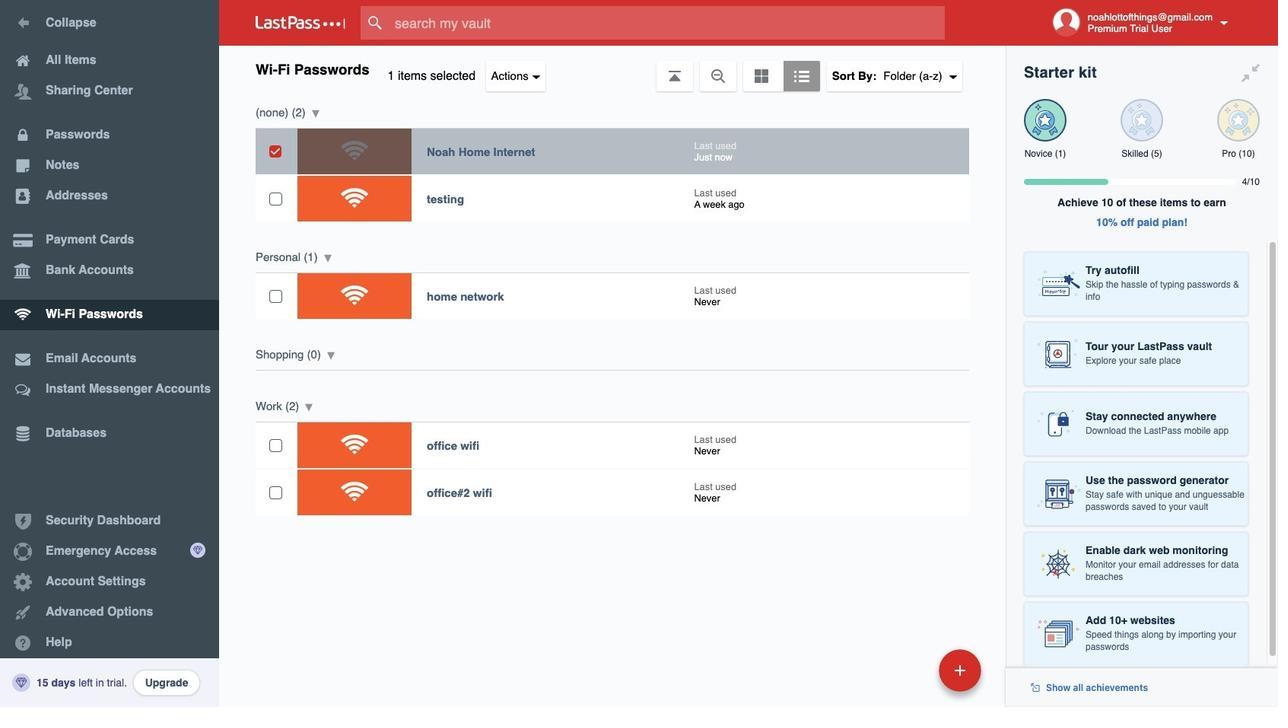Task type: locate. For each thing, give the bounding box(es) containing it.
vault options navigation
[[219, 46, 1006, 91]]

lastpass image
[[256, 16, 346, 30]]

main navigation navigation
[[0, 0, 219, 707]]



Task type: describe. For each thing, give the bounding box(es) containing it.
Search search field
[[361, 6, 969, 40]]

new item element
[[835, 649, 987, 692]]

search my vault text field
[[361, 6, 969, 40]]

new item navigation
[[835, 645, 991, 707]]



Task type: vqa. For each thing, say whether or not it's contained in the screenshot.
New item 'navigation'
yes



